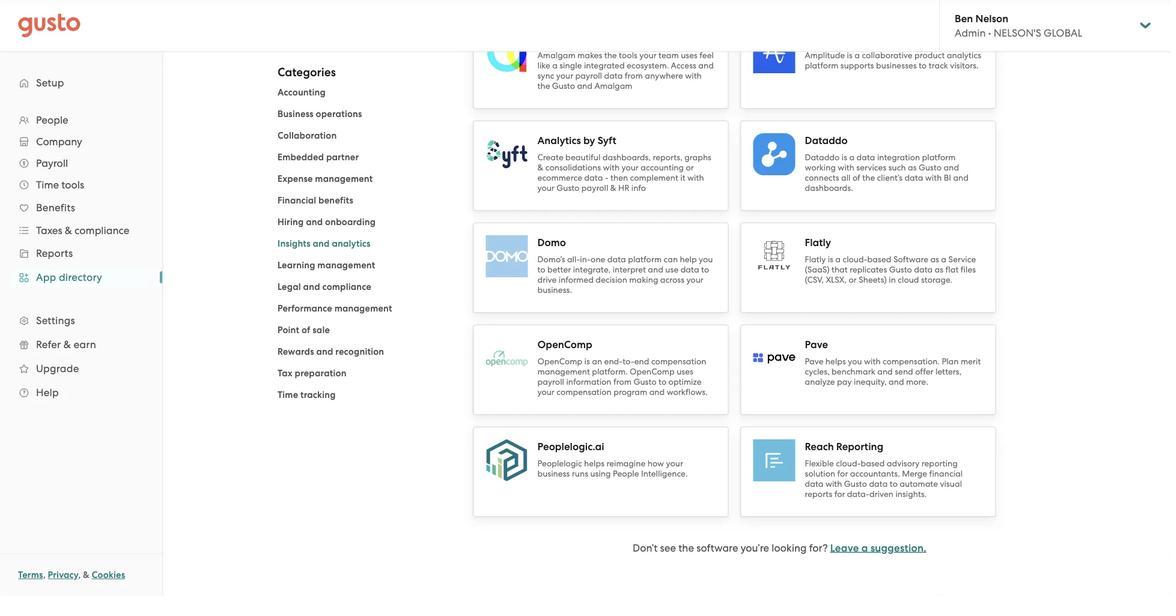 Task type: locate. For each thing, give the bounding box(es) containing it.
management up information on the bottom of page
[[538, 367, 590, 377]]

1 vertical spatial opencomp
[[538, 357, 583, 367]]

platform
[[805, 61, 839, 71], [923, 153, 956, 163], [628, 255, 662, 265]]

uses up optimize
[[677, 367, 694, 377]]

data up driven
[[870, 480, 888, 490]]

a up 'all'
[[850, 153, 855, 163]]

& right taxes
[[65, 225, 72, 237]]

0 vertical spatial helps
[[826, 357, 846, 367]]

1 vertical spatial time
[[278, 390, 298, 401]]

helps for pave
[[826, 357, 846, 367]]

optimize
[[669, 378, 702, 387]]

0 horizontal spatial analytics
[[332, 239, 371, 249]]

flatly flatly is a cloud-based software as a service (saas) that replicates gusto data as flat files (csv, xlsx, or sheets) in cloud storage.
[[805, 237, 977, 285]]

cycles,
[[805, 367, 830, 377]]

using
[[591, 470, 611, 479]]

rewards
[[278, 347, 314, 358]]

uses inside amalgam makes the tools your team uses feel like a single integrated ecosystem. access and sync your payroll data from anywhere with the gusto and amalgam
[[681, 51, 698, 60]]

for
[[838, 470, 849, 479], [835, 490, 846, 500]]

1 vertical spatial amalgam
[[595, 81, 633, 91]]

a inside "amplitude is a collaborative product analytics platform supports businesses to track visitors."
[[855, 51, 860, 60]]

data down such
[[905, 173, 924, 183]]

settings
[[36, 315, 75, 327]]

0 vertical spatial tools
[[619, 51, 638, 60]]

1 vertical spatial tools
[[61, 179, 84, 191]]

your down the help
[[687, 275, 704, 285]]

1 horizontal spatial amalgam
[[595, 81, 633, 91]]

domo's
[[538, 255, 565, 265]]

tools up the ecosystem.
[[619, 51, 638, 60]]

list
[[278, 85, 455, 403], [0, 109, 162, 405]]

time down payroll at the left of page
[[36, 179, 59, 191]]

management
[[315, 174, 373, 185], [318, 260, 375, 271], [335, 304, 392, 314], [538, 367, 590, 377]]

0 horizontal spatial helps
[[584, 459, 605, 469]]

reports
[[36, 248, 73, 260]]

cloud- up replicates
[[843, 255, 868, 265]]

0 vertical spatial cloud-
[[843, 255, 868, 265]]

1 vertical spatial compliance
[[323, 282, 372, 293]]

data up interpret on the right
[[608, 255, 626, 265]]

1 horizontal spatial analytics
[[947, 51, 982, 60]]

and right legal
[[303, 282, 320, 293]]

your up 'intelligence.'
[[666, 459, 683, 469]]

1 vertical spatial people
[[613, 470, 639, 479]]

more.
[[907, 378, 929, 387]]

2 vertical spatial platform
[[628, 255, 662, 265]]

reach
[[805, 441, 834, 453]]

with inside amalgam makes the tools your team uses feel like a single integrated ecosystem. access and sync your payroll data from anywhere with the gusto and amalgam
[[685, 71, 702, 81]]

you up benchmark
[[848, 357, 862, 367]]

cloud
[[898, 275, 920, 285]]

is inside flatly flatly is a cloud-based software as a service (saas) that replicates gusto data as flat files (csv, xlsx, or sheets) in cloud storage.
[[828, 255, 834, 265]]

1 flatly from the top
[[805, 237, 832, 249]]

platform down amplitude
[[805, 61, 839, 71]]

1 horizontal spatial or
[[849, 275, 857, 285]]

upgrade
[[36, 363, 79, 375]]

domo
[[538, 237, 566, 249]]

is for flatly
[[828, 255, 834, 265]]

0 horizontal spatial amalgam
[[538, 51, 576, 60]]

sync
[[538, 71, 555, 81]]

0 vertical spatial as
[[908, 163, 917, 173]]

gusto inside the "dataddo dataddo is a data integration platform working with services such as gusto and connects all of the client's data with bi and dashboards."
[[919, 163, 942, 173]]

privacy
[[48, 571, 78, 581]]

to inside opencomp opencomp is an end-to-end compensation management platform. opencomp uses payroll information from gusto to optimize your compensation program and workflows.
[[659, 378, 667, 387]]

compensation up optimize
[[652, 357, 707, 367]]

0 vertical spatial from
[[625, 71, 643, 81]]

amalgam makes the tools your team uses feel like a single integrated ecosystem. access and sync your payroll data from anywhere with the gusto and amalgam button
[[473, 19, 729, 109]]

solution
[[805, 470, 836, 479]]

terms , privacy , & cookies
[[18, 571, 125, 581]]

people inside peoplelogic.ai peoplelogic helps reimagine how your business runs using people intelligence.
[[613, 470, 639, 479]]

1 horizontal spatial people
[[613, 470, 639, 479]]

the
[[605, 51, 617, 60], [538, 81, 550, 91], [863, 173, 875, 183], [679, 543, 694, 555]]

helps inside peoplelogic.ai peoplelogic helps reimagine how your business runs using people intelligence.
[[584, 459, 605, 469]]

is inside the "dataddo dataddo is a data integration platform working with services such as gusto and connects all of the client's data with bi and dashboards."
[[842, 153, 848, 163]]

2 horizontal spatial platform
[[923, 153, 956, 163]]

management up recognition
[[335, 304, 392, 314]]

data inside analytics by syft create beautiful dashboards, reports, graphs & consolidations with your accounting or ecommerce data - then complement it with your gusto payroll & hr info
[[585, 173, 603, 183]]

uses up access
[[681, 51, 698, 60]]

1 vertical spatial cloud-
[[836, 459, 861, 469]]

to
[[919, 61, 927, 71], [538, 265, 546, 275], [702, 265, 710, 275], [659, 378, 667, 387], [890, 480, 898, 490]]

1 horizontal spatial you
[[848, 357, 862, 367]]

based inside "reach reporting flexible cloud-based advisory reporting solution for accountants. merge financial data with gusto data to automate visual reports for data-driven insights."
[[861, 459, 885, 469]]

you inside pave pave helps you with compensation. plan merit cycles, benchmark and send offer letters, analyze pay inequity, and more.
[[848, 357, 862, 367]]

cloud- down reporting
[[836, 459, 861, 469]]

0 horizontal spatial ,
[[43, 571, 46, 581]]

platform.
[[592, 367, 628, 377]]

tools inside 'dropdown button'
[[61, 179, 84, 191]]

1 horizontal spatial of
[[853, 173, 861, 183]]

refer
[[36, 339, 61, 351]]

or inside analytics by syft create beautiful dashboards, reports, graphs & consolidations with your accounting or ecommerce data - then complement it with your gusto payroll & hr info
[[686, 163, 694, 173]]

performance management link
[[278, 304, 392, 314]]

with inside "reach reporting flexible cloud-based advisory reporting solution for accountants. merge financial data with gusto data to automate visual reports for data-driven insights."
[[826, 480, 843, 490]]

the right see in the bottom right of the page
[[679, 543, 694, 555]]

& left earn
[[64, 339, 71, 351]]

gusto up program
[[634, 378, 657, 387]]

to right use on the right
[[702, 265, 710, 275]]

& left cookies 'button'
[[83, 571, 90, 581]]

complement
[[630, 173, 679, 183]]

of left sale
[[302, 325, 310, 336]]

0 vertical spatial pave
[[805, 339, 828, 351]]

the up integrated
[[605, 51, 617, 60]]

amalgam down integrated
[[595, 81, 633, 91]]

point of sale link
[[278, 325, 330, 336]]

syft
[[598, 134, 617, 147]]

is inside "amplitude is a collaborative product analytics platform supports businesses to track visitors."
[[847, 51, 853, 60]]

accounting link
[[278, 87, 326, 98]]

payroll
[[576, 71, 602, 81], [582, 183, 609, 193], [538, 378, 565, 387]]

to-
[[623, 357, 635, 367]]

data down the help
[[681, 265, 700, 275]]

from up program
[[614, 378, 632, 387]]

helps up using
[[584, 459, 605, 469]]

, left cookies 'button'
[[78, 571, 81, 581]]

is up supports
[[847, 51, 853, 60]]

0 vertical spatial opencomp
[[538, 339, 593, 351]]

taxes & compliance
[[36, 225, 130, 237]]

data down the software
[[915, 265, 933, 275]]

as inside the "dataddo dataddo is a data integration platform working with services such as gusto and connects all of the client's data with bi and dashboards."
[[908, 163, 917, 173]]

& down create
[[538, 163, 544, 173]]

amplitude
[[805, 51, 845, 60]]

1 vertical spatial payroll
[[582, 183, 609, 193]]

0 vertical spatial people
[[36, 114, 68, 126]]

1 vertical spatial or
[[849, 275, 857, 285]]

reports
[[805, 490, 833, 500]]

nelson's
[[994, 27, 1042, 39]]

all-
[[567, 255, 580, 265]]

0 horizontal spatial compliance
[[75, 225, 130, 237]]

pave pave helps you with compensation. plan merit cycles, benchmark and send offer letters, analyze pay inequity, and more.
[[805, 339, 981, 387]]

with up 'all'
[[838, 163, 855, 173]]

is inside opencomp opencomp is an end-to-end compensation management platform. opencomp uses payroll information from gusto to optimize your compensation program and workflows.
[[585, 357, 590, 367]]

expense management
[[278, 174, 373, 185]]

0 vertical spatial for
[[838, 470, 849, 479]]

management up legal and compliance
[[318, 260, 375, 271]]

gusto up data-
[[845, 480, 868, 490]]

2 vertical spatial as
[[935, 265, 944, 275]]

compensation down information on the bottom of page
[[557, 388, 612, 398]]

1 vertical spatial helps
[[584, 459, 605, 469]]

tools inside amalgam makes the tools your team uses feel like a single integrated ecosystem. access and sync your payroll data from anywhere with the gusto and amalgam
[[619, 51, 638, 60]]

you right the help
[[699, 255, 713, 265]]

management for performance management
[[335, 304, 392, 314]]

opencomp up information on the bottom of page
[[538, 357, 583, 367]]

to left optimize
[[659, 378, 667, 387]]

0 horizontal spatial time
[[36, 179, 59, 191]]

0 vertical spatial amalgam
[[538, 51, 576, 60]]

with down access
[[685, 71, 702, 81]]

tools down the payroll dropdown button
[[61, 179, 84, 191]]

payroll down -
[[582, 183, 609, 193]]

1 horizontal spatial list
[[278, 85, 455, 403]]

compliance for taxes & compliance
[[75, 225, 130, 237]]

data down integrated
[[604, 71, 623, 81]]

tax preparation link
[[278, 369, 347, 379]]

driven
[[870, 490, 894, 500]]

compliance for legal and compliance
[[323, 282, 372, 293]]

and right program
[[650, 388, 665, 398]]

info
[[632, 183, 646, 193]]

0 horizontal spatial of
[[302, 325, 310, 336]]

data left -
[[585, 173, 603, 183]]

1 horizontal spatial ,
[[78, 571, 81, 581]]

and up making
[[648, 265, 664, 275]]

gusto inside opencomp opencomp is an end-to-end compensation management platform. opencomp uses payroll information from gusto to optimize your compensation program and workflows.
[[634, 378, 657, 387]]

1 vertical spatial compensation
[[557, 388, 612, 398]]

cookies button
[[92, 569, 125, 583]]

amalgam logo image
[[486, 31, 528, 73]]

2 pave from the top
[[805, 357, 824, 367]]

in-
[[580, 255, 591, 265]]

opencomp logo image
[[486, 338, 528, 380]]

your inside opencomp opencomp is an end-to-end compensation management platform. opencomp uses payroll information from gusto to optimize your compensation program and workflows.
[[538, 388, 555, 398]]

the down services
[[863, 173, 875, 183]]

helps
[[826, 357, 846, 367], [584, 459, 605, 469]]

1 vertical spatial platform
[[923, 153, 956, 163]]

time inside 'dropdown button'
[[36, 179, 59, 191]]

gusto inside amalgam makes the tools your team uses feel like a single integrated ecosystem. access and sync your payroll data from anywhere with the gusto and amalgam
[[552, 81, 575, 91]]

payroll down integrated
[[576, 71, 602, 81]]

insights
[[278, 239, 311, 249]]

ecosystem.
[[627, 61, 669, 71]]

from inside opencomp opencomp is an end-to-end compensation management platform. opencomp uses payroll information from gusto to optimize your compensation program and workflows.
[[614, 378, 632, 387]]

1 vertical spatial pave
[[805, 357, 824, 367]]

people inside dropdown button
[[36, 114, 68, 126]]

services
[[857, 163, 887, 173]]

1 horizontal spatial time
[[278, 390, 298, 401]]

your down ecommerce
[[538, 183, 555, 193]]

0 vertical spatial payroll
[[576, 71, 602, 81]]

time down the tax
[[278, 390, 298, 401]]

or down graphs
[[686, 163, 694, 173]]

platform inside domo domo's all-in-one data platform can help you to better integrate, interpret and use data to drive informed decision making across your business.
[[628, 255, 662, 265]]

2 vertical spatial payroll
[[538, 378, 565, 387]]

and inside opencomp opencomp is an end-to-end compensation management platform. opencomp uses payroll information from gusto to optimize your compensation program and workflows.
[[650, 388, 665, 398]]

0 vertical spatial time
[[36, 179, 59, 191]]

0 horizontal spatial platform
[[628, 255, 662, 265]]

1 horizontal spatial helps
[[826, 357, 846, 367]]

1 horizontal spatial platform
[[805, 61, 839, 71]]

0 vertical spatial flatly
[[805, 237, 832, 249]]

gusto up the cloud on the top right of the page
[[890, 265, 912, 275]]

reporting
[[837, 441, 884, 453]]

1 vertical spatial flatly
[[805, 255, 826, 265]]

is for opencomp
[[585, 357, 590, 367]]

0 vertical spatial compensation
[[652, 357, 707, 367]]

1 vertical spatial based
[[861, 459, 885, 469]]

1 horizontal spatial compliance
[[323, 282, 372, 293]]

helps for peoplelogic.ai
[[584, 459, 605, 469]]

gusto right such
[[919, 163, 942, 173]]

helps up benchmark
[[826, 357, 846, 367]]

how
[[648, 459, 664, 469]]

company button
[[12, 131, 150, 153]]

people
[[36, 114, 68, 126], [613, 470, 639, 479]]

data inside flatly flatly is a cloud-based software as a service (saas) that replicates gusto data as flat files (csv, xlsx, or sheets) in cloud storage.
[[915, 265, 933, 275]]

your
[[640, 51, 657, 60], [557, 71, 574, 81], [622, 163, 639, 173], [538, 183, 555, 193], [687, 275, 704, 285], [538, 388, 555, 398], [666, 459, 683, 469]]

1 vertical spatial uses
[[677, 367, 694, 377]]

0 vertical spatial of
[[853, 173, 861, 183]]

1 pave from the top
[[805, 339, 828, 351]]

management inside opencomp opencomp is an end-to-end compensation management platform. opencomp uses payroll information from gusto to optimize your compensation program and workflows.
[[538, 367, 590, 377]]

privacy link
[[48, 571, 78, 581]]

0 vertical spatial compliance
[[75, 225, 130, 237]]

sheets)
[[859, 275, 887, 285]]

a up supports
[[855, 51, 860, 60]]

opencomp up an
[[538, 339, 593, 351]]

is up that
[[828, 255, 834, 265]]

onboarding
[[325, 217, 376, 228]]

advisory
[[887, 459, 920, 469]]

0 horizontal spatial compensation
[[557, 388, 612, 398]]

people up company
[[36, 114, 68, 126]]

gusto down the sync
[[552, 81, 575, 91]]

0 horizontal spatial list
[[0, 109, 162, 405]]

leave
[[831, 543, 859, 555]]

like
[[538, 61, 551, 71]]

1 vertical spatial you
[[848, 357, 862, 367]]

0 vertical spatial uses
[[681, 51, 698, 60]]

integrated
[[584, 61, 625, 71]]

tools
[[619, 51, 638, 60], [61, 179, 84, 191]]

platform inside the "dataddo dataddo is a data integration platform working with services such as gusto and connects all of the client's data with bi and dashboards."
[[923, 153, 956, 163]]

learning management
[[278, 260, 375, 271]]

management for learning management
[[318, 260, 375, 271]]

cookies
[[92, 571, 125, 581]]

1 vertical spatial of
[[302, 325, 310, 336]]

1 horizontal spatial compensation
[[652, 357, 707, 367]]

analytics inside "amplitude is a collaborative product analytics platform supports businesses to track visitors."
[[947, 51, 982, 60]]

0 vertical spatial you
[[699, 255, 713, 265]]

with up inequity,
[[865, 357, 881, 367]]

0 vertical spatial based
[[868, 255, 892, 265]]

a right 'like' on the top of page
[[553, 61, 558, 71]]

1 horizontal spatial tools
[[619, 51, 638, 60]]

compliance down benefits link
[[75, 225, 130, 237]]

data up 'reports'
[[805, 480, 824, 490]]

platform inside "amplitude is a collaborative product analytics platform supports businesses to track visitors."
[[805, 61, 839, 71]]

setup
[[36, 77, 64, 89]]

makes
[[578, 51, 603, 60]]

0 vertical spatial dataddo
[[805, 134, 848, 147]]

pave
[[805, 339, 828, 351], [805, 357, 824, 367]]

payroll button
[[12, 153, 150, 174]]

end
[[635, 357, 650, 367]]

point of sale
[[278, 325, 330, 336]]

platform up bi
[[923, 153, 956, 163]]

with up -
[[603, 163, 620, 173]]

management for expense management
[[315, 174, 373, 185]]

management down partner
[[315, 174, 373, 185]]

interpret
[[613, 265, 646, 275]]

benefits
[[36, 202, 75, 214]]

analytics up visitors.
[[947, 51, 982, 60]]

is up 'all'
[[842, 153, 848, 163]]

for left data-
[[835, 490, 846, 500]]

analytics by syft logo image
[[486, 133, 528, 176]]

or right xlsx,
[[849, 275, 857, 285]]

in
[[889, 275, 896, 285]]

your up the peoplelogic.ai
[[538, 388, 555, 398]]

merit
[[961, 357, 981, 367]]

the down the sync
[[538, 81, 550, 91]]

people down reimagine
[[613, 470, 639, 479]]

0 horizontal spatial people
[[36, 114, 68, 126]]

app directory
[[36, 272, 102, 284]]

based up accountants.
[[861, 459, 885, 469]]

is left an
[[585, 357, 590, 367]]

0 horizontal spatial or
[[686, 163, 694, 173]]

list containing accounting
[[278, 85, 455, 403]]

to down product
[[919, 61, 927, 71]]

of right 'all'
[[853, 173, 861, 183]]

0 horizontal spatial tools
[[61, 179, 84, 191]]

0 horizontal spatial you
[[699, 255, 713, 265]]

of inside the "dataddo dataddo is a data integration platform working with services such as gusto and connects all of the client's data with bi and dashboards."
[[853, 173, 861, 183]]

1 vertical spatial analytics
[[332, 239, 371, 249]]

0 vertical spatial platform
[[805, 61, 839, 71]]

based up replicates
[[868, 255, 892, 265]]

drive
[[538, 275, 557, 285]]

peoplelogic.ai
[[538, 441, 605, 453]]

reach reporting logo image
[[754, 440, 796, 482]]

0 vertical spatial or
[[686, 163, 694, 173]]

1 vertical spatial dataddo
[[805, 153, 840, 163]]

payroll inside analytics by syft create beautiful dashboards, reports, graphs & consolidations with your accounting or ecommerce data - then complement it with your gusto payroll & hr info
[[582, 183, 609, 193]]

helps inside pave pave helps you with compensation. plan merit cycles, benchmark and send offer letters, analyze pay inequity, and more.
[[826, 357, 846, 367]]

files
[[961, 265, 976, 275]]

1 vertical spatial from
[[614, 378, 632, 387]]

to up driven
[[890, 480, 898, 490]]

& inside 'link'
[[64, 339, 71, 351]]

compliance inside dropdown button
[[75, 225, 130, 237]]

analytics down onboarding
[[332, 239, 371, 249]]

platform up interpret on the right
[[628, 255, 662, 265]]

0 vertical spatial analytics
[[947, 51, 982, 60]]

company
[[36, 136, 82, 148]]

gusto inside "reach reporting flexible cloud-based advisory reporting solution for accountants. merge financial data with gusto data to automate visual reports for data-driven insights."
[[845, 480, 868, 490]]

beautiful
[[566, 153, 601, 163]]

admin
[[955, 27, 986, 39]]

compliance up performance management link
[[323, 282, 372, 293]]

and right bi
[[954, 173, 969, 183]]



Task type: describe. For each thing, give the bounding box(es) containing it.
cloud- inside "reach reporting flexible cloud-based advisory reporting solution for accountants. merge financial data with gusto data to automate visual reports for data-driven insights."
[[836, 459, 861, 469]]

and down send
[[889, 378, 905, 387]]

your inside peoplelogic.ai peoplelogic helps reimagine how your business runs using people intelligence.
[[666, 459, 683, 469]]

can
[[664, 255, 678, 265]]

and up inequity,
[[878, 367, 893, 377]]

business
[[278, 109, 314, 120]]

business
[[538, 470, 570, 479]]

and up learning management
[[313, 239, 330, 249]]

hiring
[[278, 217, 304, 228]]

domo logo image
[[486, 236, 528, 278]]

xlsx,
[[826, 275, 847, 285]]

and down financial benefits
[[306, 217, 323, 228]]

payroll
[[36, 158, 68, 170]]

by
[[584, 134, 595, 147]]

and inside domo domo's all-in-one data platform can help you to better integrate, interpret and use data to drive informed decision making across your business.
[[648, 265, 664, 275]]

reach reporting flexible cloud-based advisory reporting solution for accountants. merge financial data with gusto data to automate visual reports for data-driven insights.
[[805, 441, 963, 500]]

2 , from the left
[[78, 571, 81, 581]]

data inside amalgam makes the tools your team uses feel like a single integrated ecosystem. access and sync your payroll data from anywhere with the gusto and amalgam
[[604, 71, 623, 81]]

recognition
[[336, 347, 384, 358]]

graphs
[[685, 153, 712, 163]]

hr
[[619, 183, 630, 193]]

gusto inside analytics by syft create beautiful dashboards, reports, graphs & consolidations with your accounting or ecommerce data - then complement it with your gusto payroll & hr info
[[557, 183, 580, 193]]

collaborative
[[862, 51, 913, 60]]

taxes & compliance button
[[12, 220, 150, 242]]

preparation
[[295, 369, 347, 379]]

amplitude logo image
[[754, 31, 796, 73]]

to inside "amplitude is a collaborative product analytics platform supports businesses to track visitors."
[[919, 61, 927, 71]]

platform for dataddo
[[923, 153, 956, 163]]

& left hr
[[611, 183, 617, 193]]

flexible
[[805, 459, 834, 469]]

with right "it"
[[688, 173, 704, 183]]

all
[[842, 173, 851, 183]]

your inside domo domo's all-in-one data platform can help you to better integrate, interpret and use data to drive informed decision making across your business.
[[687, 275, 704, 285]]

integrate,
[[573, 265, 611, 275]]

team
[[659, 51, 679, 60]]

peoplelogic.ai logo image
[[486, 440, 528, 482]]

a inside amalgam makes the tools your team uses feel like a single integrated ecosystem. access and sync your payroll data from anywhere with the gusto and amalgam
[[553, 61, 558, 71]]

making
[[630, 275, 659, 285]]

and down single
[[577, 81, 593, 91]]

flat
[[946, 265, 959, 275]]

your down dashboards,
[[622, 163, 639, 173]]

across
[[661, 275, 685, 285]]

accountants.
[[851, 470, 900, 479]]

your up the ecosystem.
[[640, 51, 657, 60]]

see
[[660, 543, 676, 555]]

app
[[36, 272, 56, 284]]

home image
[[18, 14, 81, 38]]

financial benefits link
[[278, 195, 353, 206]]

gusto inside flatly flatly is a cloud-based software as a service (saas) that replicates gusto data as flat files (csv, xlsx, or sheets) in cloud storage.
[[890, 265, 912, 275]]

(saas)
[[805, 265, 830, 275]]

embedded partner
[[278, 152, 359, 163]]

point
[[278, 325, 300, 336]]

uses inside opencomp opencomp is an end-to-end compensation management platform. opencomp uses payroll information from gusto to optimize your compensation program and workflows.
[[677, 367, 694, 377]]

sale
[[313, 325, 330, 336]]

2 vertical spatial opencomp
[[630, 367, 675, 377]]

reports,
[[653, 153, 683, 163]]

flatly logo image
[[754, 236, 796, 278]]

hiring and onboarding link
[[278, 217, 376, 228]]

tax
[[278, 369, 293, 379]]

payroll inside amalgam makes the tools your team uses feel like a single integrated ecosystem. access and sync your payroll data from anywhere with the gusto and amalgam
[[576, 71, 602, 81]]

gusto navigation element
[[0, 52, 162, 424]]

runs
[[572, 470, 589, 479]]

visual
[[941, 480, 963, 490]]

and down feel
[[699, 61, 714, 71]]

suggestion.
[[871, 543, 927, 555]]

terms
[[18, 571, 43, 581]]

information
[[567, 378, 612, 387]]

ben
[[955, 12, 974, 24]]

the inside don't see the software you're looking for? leave a suggestion.
[[679, 543, 694, 555]]

list containing people
[[0, 109, 162, 405]]

2 dataddo from the top
[[805, 153, 840, 163]]

business.
[[538, 286, 572, 295]]

bi
[[944, 173, 952, 183]]

to up 'drive'
[[538, 265, 546, 275]]

the inside the "dataddo dataddo is a data integration platform working with services such as gusto and connects all of the client's data with bi and dashboards."
[[863, 173, 875, 183]]

reimagine
[[607, 459, 646, 469]]

rewards and recognition link
[[278, 347, 384, 358]]

legal
[[278, 282, 301, 293]]

is for dataddo
[[842, 153, 848, 163]]

to inside "reach reporting flexible cloud-based advisory reporting solution for accountants. merge financial data with gusto data to automate visual reports for data-driven insights."
[[890, 480, 898, 490]]

pay
[[837, 378, 852, 387]]

1 vertical spatial for
[[835, 490, 846, 500]]

client's
[[878, 173, 903, 183]]

upgrade link
[[12, 358, 150, 380]]

visitors.
[[951, 61, 979, 71]]

with left bi
[[926, 173, 942, 183]]

help
[[680, 255, 697, 265]]

platform for domo
[[628, 255, 662, 265]]

1 , from the left
[[43, 571, 46, 581]]

opencomp opencomp is an end-to-end compensation management platform. opencomp uses payroll information from gusto to optimize your compensation program and workflows.
[[538, 339, 708, 398]]

performance management
[[278, 304, 392, 314]]

people button
[[12, 109, 150, 131]]

payroll inside opencomp opencomp is an end-to-end compensation management platform. opencomp uses payroll information from gusto to optimize your compensation program and workflows.
[[538, 378, 565, 387]]

& inside dropdown button
[[65, 225, 72, 237]]

a right leave
[[862, 543, 869, 555]]

amplitude is a collaborative product analytics platform supports businesses to track visitors.
[[805, 51, 982, 71]]

you inside domo domo's all-in-one data platform can help you to better integrate, interpret and use data to drive informed decision making across your business.
[[699, 255, 713, 265]]

and up bi
[[944, 163, 960, 173]]

offer
[[916, 367, 934, 377]]

directory
[[59, 272, 102, 284]]

ben nelson admin • nelson's global
[[955, 12, 1083, 39]]

-
[[605, 173, 609, 183]]

help link
[[12, 382, 150, 404]]

dashboards,
[[603, 153, 651, 163]]

global
[[1044, 27, 1083, 39]]

data up services
[[857, 153, 876, 163]]

cloud- inside flatly flatly is a cloud-based software as a service (saas) that replicates gusto data as flat files (csv, xlsx, or sheets) in cloud storage.
[[843, 255, 868, 265]]

dataddo logo image
[[754, 133, 796, 176]]

leave a suggestion. button
[[831, 542, 927, 556]]

intelligence.
[[641, 470, 688, 479]]

platform for amplitude
[[805, 61, 839, 71]]

based inside flatly flatly is a cloud-based software as a service (saas) that replicates gusto data as flat files (csv, xlsx, or sheets) in cloud storage.
[[868, 255, 892, 265]]

2 flatly from the top
[[805, 255, 826, 265]]

benchmark
[[832, 367, 876, 377]]

time for time tools
[[36, 179, 59, 191]]

software
[[894, 255, 929, 265]]

looking
[[772, 543, 807, 555]]

a up that
[[836, 255, 841, 265]]

and down sale
[[316, 347, 333, 358]]

financial
[[278, 195, 316, 206]]

pave logo image
[[754, 354, 796, 364]]

nelson
[[976, 12, 1009, 24]]

your down single
[[557, 71, 574, 81]]

one
[[591, 255, 606, 265]]

a up flat
[[942, 255, 947, 265]]

with inside pave pave helps you with compensation. plan merit cycles, benchmark and send offer letters, analyze pay inequity, and more.
[[865, 357, 881, 367]]

from inside amalgam makes the tools your team uses feel like a single integrated ecosystem. access and sync your payroll data from anywhere with the gusto and amalgam
[[625, 71, 643, 81]]

or inside flatly flatly is a cloud-based software as a service (saas) that replicates gusto data as flat files (csv, xlsx, or sheets) in cloud storage.
[[849, 275, 857, 285]]

that
[[832, 265, 848, 275]]

single
[[560, 61, 582, 71]]

service
[[949, 255, 977, 265]]

informed
[[559, 275, 594, 285]]

a inside the "dataddo dataddo is a data integration platform working with services such as gusto and connects all of the client's data with bi and dashboards."
[[850, 153, 855, 163]]

learning management link
[[278, 260, 375, 271]]

don't see the software you're looking for? leave a suggestion.
[[633, 543, 927, 555]]

refer & earn link
[[12, 334, 150, 356]]

1 vertical spatial as
[[931, 255, 940, 265]]

insights and analytics link
[[278, 239, 371, 249]]

legal and compliance link
[[278, 282, 372, 293]]

peoplelogic.ai peoplelogic helps reimagine how your business runs using people intelligence.
[[538, 441, 688, 479]]

then
[[611, 173, 628, 183]]

plan
[[942, 357, 959, 367]]

peoplelogic
[[538, 459, 582, 469]]

1 dataddo from the top
[[805, 134, 848, 147]]

reporting
[[922, 459, 958, 469]]

time for time tracking
[[278, 390, 298, 401]]



Task type: vqa. For each thing, say whether or not it's contained in the screenshot.
please
no



